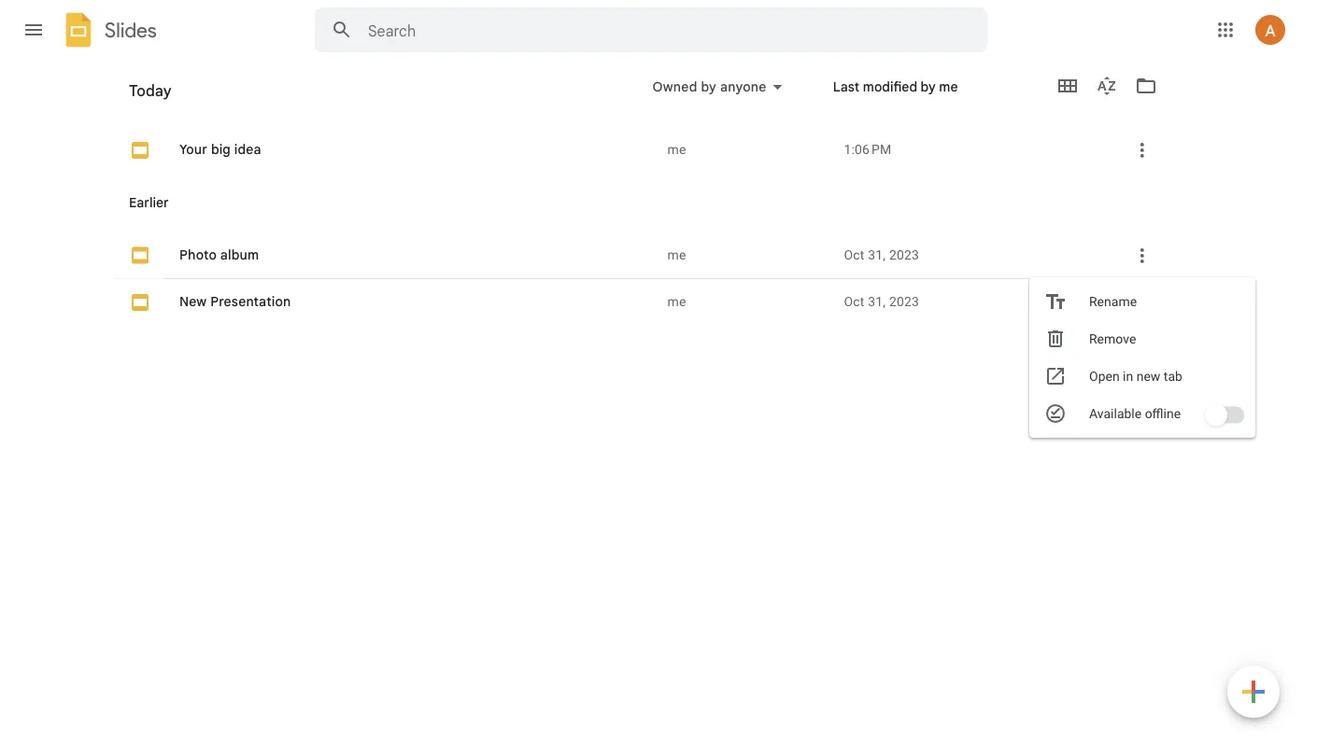 Task type: locate. For each thing, give the bounding box(es) containing it.
earlier list box
[[114, 0, 1255, 645]]

me inside your big idea option
[[667, 142, 686, 157]]

0 vertical spatial oct
[[844, 248, 865, 263]]

owned by anyone
[[653, 78, 767, 95]]

2023 inside new presentation option
[[889, 294, 919, 310]]

0 vertical spatial oct 31, 2023
[[844, 248, 919, 263]]

0 horizontal spatial by
[[701, 78, 717, 95]]

oct 31, 2023 for photo album
[[844, 248, 919, 263]]

main menu image
[[22, 19, 45, 41]]

last up 1:06 pm
[[833, 78, 860, 95]]

oct 31, 2023 inside photo album option
[[844, 248, 919, 263]]

by up the last opened by me 1:06 pm element
[[921, 78, 936, 95]]

owned by me element for your big idea
[[667, 141, 829, 159]]

1 last opened by me oct 31, 2023 element from the top
[[844, 246, 1102, 265]]

1 vertical spatial 2023
[[889, 294, 919, 310]]

2023
[[889, 248, 919, 263], [889, 294, 919, 310]]

me
[[939, 78, 958, 95], [824, 90, 842, 106], [667, 142, 686, 157], [667, 248, 686, 263], [667, 294, 686, 310]]

1 oct from the top
[[844, 248, 865, 263]]

last opened by me oct 31, 2023 element for photo album
[[844, 246, 1102, 265]]

oct inside new presentation option
[[844, 294, 865, 310]]

None search field
[[315, 7, 987, 52]]

1 owned by me element from the top
[[667, 141, 829, 159]]

owned by me element for new presentation
[[667, 293, 829, 312]]

owned by anyone button
[[640, 76, 795, 98]]

0 vertical spatial last opened by me oct 31, 2023 element
[[844, 246, 1102, 265]]

by right owned
[[701, 78, 717, 95]]

today
[[129, 81, 172, 100], [129, 89, 166, 105]]

2 oct 31, 2023 from the top
[[844, 294, 919, 310]]

me inside photo album option
[[667, 248, 686, 263]]

0 horizontal spatial last
[[717, 90, 744, 106]]

big
[[211, 142, 231, 158]]

oct 31, 2023
[[844, 248, 919, 263], [844, 294, 919, 310]]

me for your big idea
[[667, 142, 686, 157]]

last modified by me
[[833, 78, 958, 95], [717, 90, 842, 106]]

open in new tab
[[1089, 369, 1182, 384]]

1 oct 31, 2023 from the top
[[844, 248, 919, 263]]

modified
[[863, 78, 917, 95], [747, 90, 802, 106]]

last opened by me oct 31, 2023 element inside photo album option
[[844, 246, 1102, 265]]

me inside new presentation option
[[667, 294, 686, 310]]

1 2023 from the top
[[889, 248, 919, 263]]

1 today from the top
[[129, 81, 172, 100]]

1 vertical spatial owned by me element
[[667, 246, 829, 265]]

photo
[[179, 247, 217, 263]]

2 last opened by me oct 31, 2023 element from the top
[[844, 293, 1102, 312]]

1 horizontal spatial last
[[833, 78, 860, 95]]

31, inside photo album option
[[868, 248, 886, 263]]

photo album
[[179, 247, 259, 263]]

create new presentation image
[[1227, 666, 1280, 722]]

31, inside new presentation option
[[868, 294, 886, 310]]

owned by me element inside photo album option
[[667, 246, 829, 265]]

2 2023 from the top
[[889, 294, 919, 310]]

1 horizontal spatial by
[[805, 90, 820, 106]]

menu
[[1020, 0, 1255, 645]]

last opened by me oct 31, 2023 element for new presentation
[[844, 293, 1102, 312]]

oct
[[844, 248, 865, 263], [844, 294, 865, 310]]

2 vertical spatial owned by me element
[[667, 293, 829, 312]]

by
[[701, 78, 717, 95], [921, 78, 936, 95], [805, 90, 820, 106]]

by inside popup button
[[701, 78, 717, 95]]

earlier
[[129, 194, 169, 211]]

owned by me element
[[667, 141, 829, 159], [667, 246, 829, 265], [667, 293, 829, 312]]

by right anyone
[[805, 90, 820, 106]]

last opened by me oct 31, 2023 element
[[844, 246, 1102, 265], [844, 293, 1102, 312]]

idea
[[234, 142, 261, 158]]

3 owned by me element from the top
[[667, 293, 829, 312]]

1 vertical spatial oct 31, 2023
[[844, 294, 919, 310]]

owned by me element inside new presentation option
[[667, 293, 829, 312]]

remove
[[1089, 331, 1136, 347]]

oct 31, 2023 inside new presentation option
[[844, 294, 919, 310]]

oct inside photo album option
[[844, 248, 865, 263]]

2023 for presentation
[[889, 294, 919, 310]]

last
[[833, 78, 860, 95], [717, 90, 744, 106]]

0 vertical spatial 2023
[[889, 248, 919, 263]]

photo album option
[[114, 0, 1255, 645]]

rename
[[1089, 294, 1137, 309]]

your big idea option
[[105, 0, 1170, 711]]

your big idea list box
[[105, 0, 1170, 711]]

last opened by me oct 31, 2023 element inside new presentation option
[[844, 293, 1102, 312]]

2 31, from the top
[[868, 294, 886, 310]]

1 vertical spatial last opened by me oct 31, 2023 element
[[844, 293, 1102, 312]]

1 31, from the top
[[868, 248, 886, 263]]

31,
[[868, 248, 886, 263], [868, 294, 886, 310]]

Search bar text field
[[368, 21, 941, 40]]

1 vertical spatial 31,
[[868, 294, 886, 310]]

2 owned by me element from the top
[[667, 246, 829, 265]]

oct for album
[[844, 248, 865, 263]]

0 vertical spatial owned by me element
[[667, 141, 829, 159]]

last right owned
[[717, 90, 744, 106]]

1 vertical spatial oct
[[844, 294, 865, 310]]

2023 inside photo album option
[[889, 248, 919, 263]]

2 today from the top
[[129, 89, 166, 105]]

offline
[[1145, 406, 1181, 421]]

0 vertical spatial 31,
[[868, 248, 886, 263]]

2 oct from the top
[[844, 294, 865, 310]]



Task type: vqa. For each thing, say whether or not it's contained in the screenshot.
Owned
yes



Task type: describe. For each thing, give the bounding box(es) containing it.
search image
[[323, 11, 361, 49]]

me for photo album
[[667, 248, 686, 263]]

31, for new presentation
[[868, 294, 886, 310]]

your big idea
[[179, 142, 261, 158]]

2 horizontal spatial by
[[921, 78, 936, 95]]

new presentation
[[179, 294, 291, 310]]

album
[[220, 247, 259, 263]]

me for new presentation
[[667, 294, 686, 310]]

your
[[179, 142, 207, 158]]

today heading
[[114, 60, 612, 120]]

0 horizontal spatial modified
[[747, 90, 802, 106]]

slides
[[105, 18, 157, 43]]

in
[[1123, 369, 1133, 384]]

presentation
[[210, 294, 291, 310]]

owned
[[653, 78, 697, 95]]

tab
[[1164, 369, 1182, 384]]

available offline
[[1089, 406, 1181, 421]]

owned by me element for photo album
[[667, 246, 829, 265]]

new presentation option
[[114, 279, 1170, 325]]

new
[[179, 294, 207, 310]]

open
[[1089, 369, 1120, 384]]

1 horizontal spatial modified
[[863, 78, 917, 95]]

slides link
[[60, 11, 157, 52]]

oct for presentation
[[844, 294, 865, 310]]

1:06 pm
[[844, 142, 892, 157]]

today inside heading
[[129, 81, 172, 100]]

31, for photo album
[[868, 248, 886, 263]]

menu containing rename
[[1020, 0, 1255, 645]]

2023 for album
[[889, 248, 919, 263]]

last opened by me 1:06 pm element
[[844, 141, 1102, 159]]

oct 31, 2023 for new presentation
[[844, 294, 919, 310]]

available
[[1089, 406, 1142, 421]]

new
[[1137, 369, 1161, 384]]

anyone
[[720, 78, 767, 95]]



